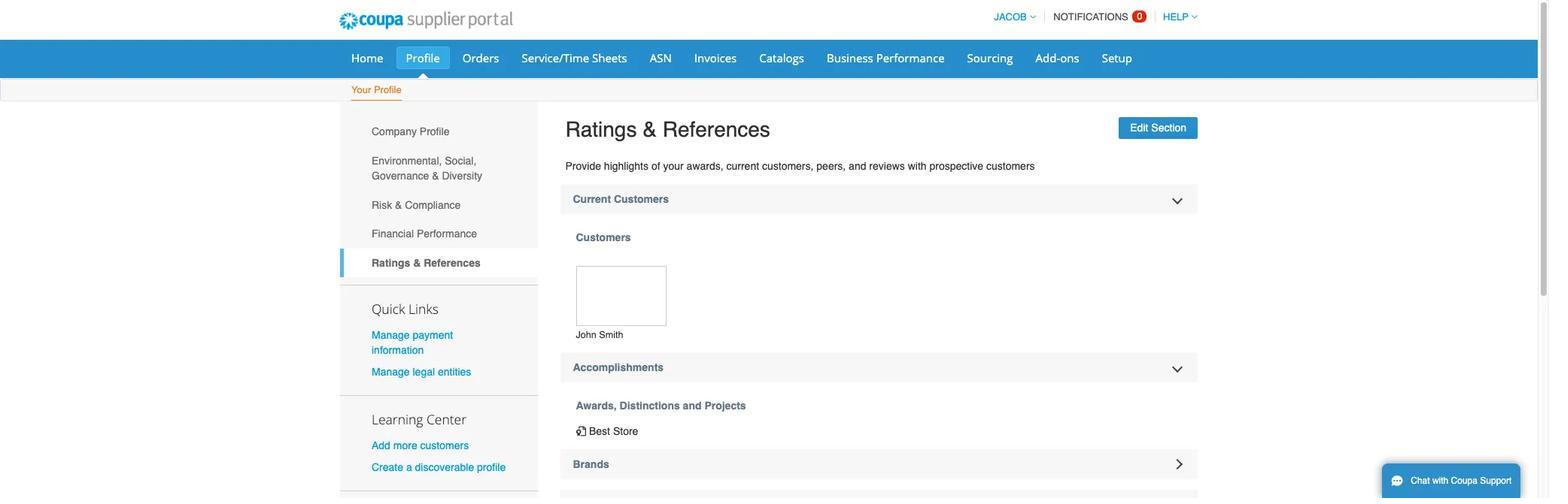 Task type: locate. For each thing, give the bounding box(es) containing it.
reviews
[[869, 160, 905, 172]]

catalogs
[[759, 50, 804, 65]]

create a discoverable profile
[[372, 462, 506, 474]]

accomplishments
[[573, 362, 664, 374]]

1 manage from the top
[[372, 329, 410, 341]]

ratings down the financial
[[372, 257, 410, 269]]

manage inside manage payment information
[[372, 329, 410, 341]]

0 horizontal spatial with
[[908, 160, 927, 172]]

1 vertical spatial ratings
[[372, 257, 410, 269]]

profile up environmental, social, governance & diversity link
[[420, 126, 450, 138]]

orders
[[463, 50, 499, 65]]

edit
[[1130, 122, 1148, 134]]

information
[[372, 344, 424, 356]]

chat with coupa support
[[1411, 476, 1512, 487]]

navigation
[[987, 2, 1198, 32]]

financial
[[372, 228, 414, 240]]

links
[[409, 300, 439, 318]]

1 vertical spatial and
[[683, 401, 702, 413]]

& up of
[[643, 117, 657, 141]]

social,
[[445, 155, 477, 167]]

0 horizontal spatial ratings & references
[[372, 257, 481, 269]]

ratings
[[565, 117, 637, 141], [372, 257, 410, 269]]

2 manage from the top
[[372, 366, 410, 378]]

manage down information
[[372, 366, 410, 378]]

add more customers
[[372, 440, 469, 452]]

peers,
[[817, 160, 846, 172]]

manage legal entities
[[372, 366, 471, 378]]

ratings & references up your
[[565, 117, 770, 141]]

john smith image
[[576, 266, 666, 326]]

with right "chat"
[[1433, 476, 1449, 487]]

customers
[[986, 160, 1035, 172], [420, 440, 469, 452]]

0 vertical spatial ratings
[[565, 117, 637, 141]]

performance right business
[[876, 50, 945, 65]]

1 horizontal spatial performance
[[876, 50, 945, 65]]

notifications
[[1054, 11, 1128, 23]]

1 vertical spatial references
[[424, 257, 481, 269]]

0 horizontal spatial ratings
[[372, 257, 410, 269]]

and right peers,
[[849, 160, 866, 172]]

home link
[[342, 47, 393, 69]]

ratings & references down financial performance
[[372, 257, 481, 269]]

create a discoverable profile link
[[372, 462, 506, 474]]

your
[[351, 84, 371, 96]]

manage for manage payment information
[[372, 329, 410, 341]]

0 horizontal spatial references
[[424, 257, 481, 269]]

financial performance link
[[340, 220, 538, 249]]

best
[[589, 426, 610, 438]]

accomplishments heading
[[560, 353, 1198, 383]]

customers up discoverable
[[420, 440, 469, 452]]

manage payment information
[[372, 329, 453, 356]]

quick links
[[372, 300, 439, 318]]

sourcing
[[967, 50, 1013, 65]]

0 vertical spatial manage
[[372, 329, 410, 341]]

projects
[[705, 401, 746, 413]]

manage
[[372, 329, 410, 341], [372, 366, 410, 378]]

add more customers link
[[372, 440, 469, 452]]

help link
[[1156, 11, 1198, 23]]

0 vertical spatial customers
[[986, 160, 1035, 172]]

manage for manage legal entities
[[372, 366, 410, 378]]

more
[[393, 440, 417, 452]]

0 vertical spatial references
[[663, 117, 770, 141]]

& right 'risk'
[[395, 199, 402, 211]]

with
[[908, 160, 927, 172], [1433, 476, 1449, 487]]

environmental, social, governance & diversity
[[372, 155, 482, 182]]

your profile
[[351, 84, 402, 96]]

references up awards,
[[663, 117, 770, 141]]

financial performance
[[372, 228, 477, 240]]

performance for business performance
[[876, 50, 945, 65]]

profile
[[477, 462, 506, 474]]

1 vertical spatial ratings & references
[[372, 257, 481, 269]]

service/time sheets
[[522, 50, 627, 65]]

environmental, social, governance & diversity link
[[340, 146, 538, 191]]

coupa
[[1451, 476, 1478, 487]]

provide
[[565, 160, 601, 172]]

with right the reviews
[[908, 160, 927, 172]]

1 vertical spatial manage
[[372, 366, 410, 378]]

and left projects
[[683, 401, 702, 413]]

0 vertical spatial with
[[908, 160, 927, 172]]

environmental,
[[372, 155, 442, 167]]

1 vertical spatial customers
[[420, 440, 469, 452]]

jacob link
[[987, 11, 1036, 23]]

ratings up provide on the left top of the page
[[565, 117, 637, 141]]

2 vertical spatial profile
[[420, 126, 450, 138]]

&
[[643, 117, 657, 141], [432, 170, 439, 182], [395, 199, 402, 211], [413, 257, 421, 269]]

customers down current
[[576, 231, 631, 243]]

your
[[663, 160, 684, 172]]

orders link
[[453, 47, 509, 69]]

asn link
[[640, 47, 682, 69]]

learning
[[372, 411, 423, 429]]

invoices link
[[685, 47, 747, 69]]

references
[[663, 117, 770, 141], [424, 257, 481, 269]]

setup link
[[1092, 47, 1142, 69]]

0 horizontal spatial performance
[[417, 228, 477, 240]]

1 vertical spatial with
[[1433, 476, 1449, 487]]

0 vertical spatial performance
[[876, 50, 945, 65]]

& left diversity
[[432, 170, 439, 182]]

customers right prospective
[[986, 160, 1035, 172]]

profile
[[406, 50, 440, 65], [374, 84, 402, 96], [420, 126, 450, 138]]

and
[[849, 160, 866, 172], [683, 401, 702, 413]]

governance
[[372, 170, 429, 182]]

sheets
[[592, 50, 627, 65]]

business
[[827, 50, 873, 65]]

profile right your
[[374, 84, 402, 96]]

coupa supplier portal image
[[329, 2, 523, 40]]

with inside chat with coupa support button
[[1433, 476, 1449, 487]]

0 vertical spatial ratings & references
[[565, 117, 770, 141]]

references down financial performance link
[[424, 257, 481, 269]]

customers down of
[[614, 193, 669, 205]]

heading
[[560, 491, 1198, 499]]

profile down coupa supplier portal image
[[406, 50, 440, 65]]

current customers heading
[[560, 184, 1198, 214]]

company profile
[[372, 126, 450, 138]]

performance for financial performance
[[417, 228, 477, 240]]

1 horizontal spatial customers
[[986, 160, 1035, 172]]

quick
[[372, 300, 405, 318]]

a
[[406, 462, 412, 474]]

0 vertical spatial customers
[[614, 193, 669, 205]]

service/time sheets link
[[512, 47, 637, 69]]

& inside 'link'
[[413, 257, 421, 269]]

0 horizontal spatial customers
[[420, 440, 469, 452]]

brands heading
[[560, 450, 1198, 480]]

1 vertical spatial performance
[[417, 228, 477, 240]]

legal
[[413, 366, 435, 378]]

highlights
[[604, 160, 649, 172]]

0 vertical spatial profile
[[406, 50, 440, 65]]

& down financial performance
[[413, 257, 421, 269]]

0 horizontal spatial and
[[683, 401, 702, 413]]

0 vertical spatial and
[[849, 160, 866, 172]]

current customers button
[[560, 184, 1198, 214]]

section
[[1151, 122, 1187, 134]]

performance up ratings & references 'link'
[[417, 228, 477, 240]]

1 horizontal spatial with
[[1433, 476, 1449, 487]]

awards,
[[687, 160, 724, 172]]

manage up information
[[372, 329, 410, 341]]

1 vertical spatial profile
[[374, 84, 402, 96]]

profile for company profile
[[420, 126, 450, 138]]



Task type: describe. For each thing, give the bounding box(es) containing it.
1 horizontal spatial ratings
[[565, 117, 637, 141]]

risk
[[372, 199, 392, 211]]

awards,
[[576, 401, 617, 413]]

business performance
[[827, 50, 945, 65]]

provide highlights of your awards, current customers, peers, and reviews with prospective customers
[[565, 160, 1035, 172]]

current
[[726, 160, 759, 172]]

prospective
[[930, 160, 983, 172]]

ratings & references link
[[340, 249, 538, 278]]

company profile link
[[340, 117, 538, 146]]

home
[[351, 50, 383, 65]]

notifications 0
[[1054, 11, 1143, 23]]

john
[[576, 330, 597, 341]]

business performance link
[[817, 47, 954, 69]]

0
[[1137, 11, 1143, 22]]

edit section
[[1130, 122, 1187, 134]]

sourcing link
[[958, 47, 1023, 69]]

add-
[[1036, 50, 1060, 65]]

customers,
[[762, 160, 814, 172]]

ons
[[1060, 50, 1079, 65]]

catalogs link
[[750, 47, 814, 69]]

brands button
[[560, 450, 1198, 480]]

ratings inside ratings & references 'link'
[[372, 257, 410, 269]]

payment
[[413, 329, 453, 341]]

1 horizontal spatial and
[[849, 160, 866, 172]]

of
[[652, 160, 660, 172]]

add
[[372, 440, 390, 452]]

accomplishments button
[[560, 353, 1198, 383]]

best store
[[589, 426, 638, 438]]

profile for your profile
[[374, 84, 402, 96]]

1 horizontal spatial references
[[663, 117, 770, 141]]

store
[[613, 426, 638, 438]]

1 horizontal spatial ratings & references
[[565, 117, 770, 141]]

asn
[[650, 50, 672, 65]]

current customers
[[573, 193, 669, 205]]

customers inside dropdown button
[[614, 193, 669, 205]]

current
[[573, 193, 611, 205]]

support
[[1480, 476, 1512, 487]]

manage payment information link
[[372, 329, 453, 356]]

distinctions
[[620, 401, 680, 413]]

help
[[1163, 11, 1189, 23]]

ratings & references inside 'link'
[[372, 257, 481, 269]]

diversity
[[442, 170, 482, 182]]

add-ons
[[1036, 50, 1079, 65]]

add-ons link
[[1026, 47, 1089, 69]]

manage legal entities link
[[372, 366, 471, 378]]

smith
[[599, 330, 623, 341]]

references inside 'link'
[[424, 257, 481, 269]]

discoverable
[[415, 462, 474, 474]]

brands
[[573, 459, 609, 471]]

learning center
[[372, 411, 467, 429]]

create
[[372, 462, 403, 474]]

risk & compliance
[[372, 199, 461, 211]]

navigation containing notifications 0
[[987, 2, 1198, 32]]

1 vertical spatial customers
[[576, 231, 631, 243]]

edit section link
[[1119, 117, 1198, 139]]

awards, distinctions and projects
[[576, 401, 746, 413]]

jacob
[[994, 11, 1027, 23]]

chat with coupa support button
[[1382, 464, 1521, 499]]

setup
[[1102, 50, 1132, 65]]

& inside environmental, social, governance & diversity
[[432, 170, 439, 182]]

& inside 'link'
[[395, 199, 402, 211]]

company
[[372, 126, 417, 138]]

your profile link
[[351, 81, 402, 101]]

invoices
[[694, 50, 737, 65]]

compliance
[[405, 199, 461, 211]]

profile link
[[396, 47, 450, 69]]

entities
[[438, 366, 471, 378]]

center
[[427, 411, 467, 429]]



Task type: vqa. For each thing, say whether or not it's contained in the screenshot.
Help "Link" at top
yes



